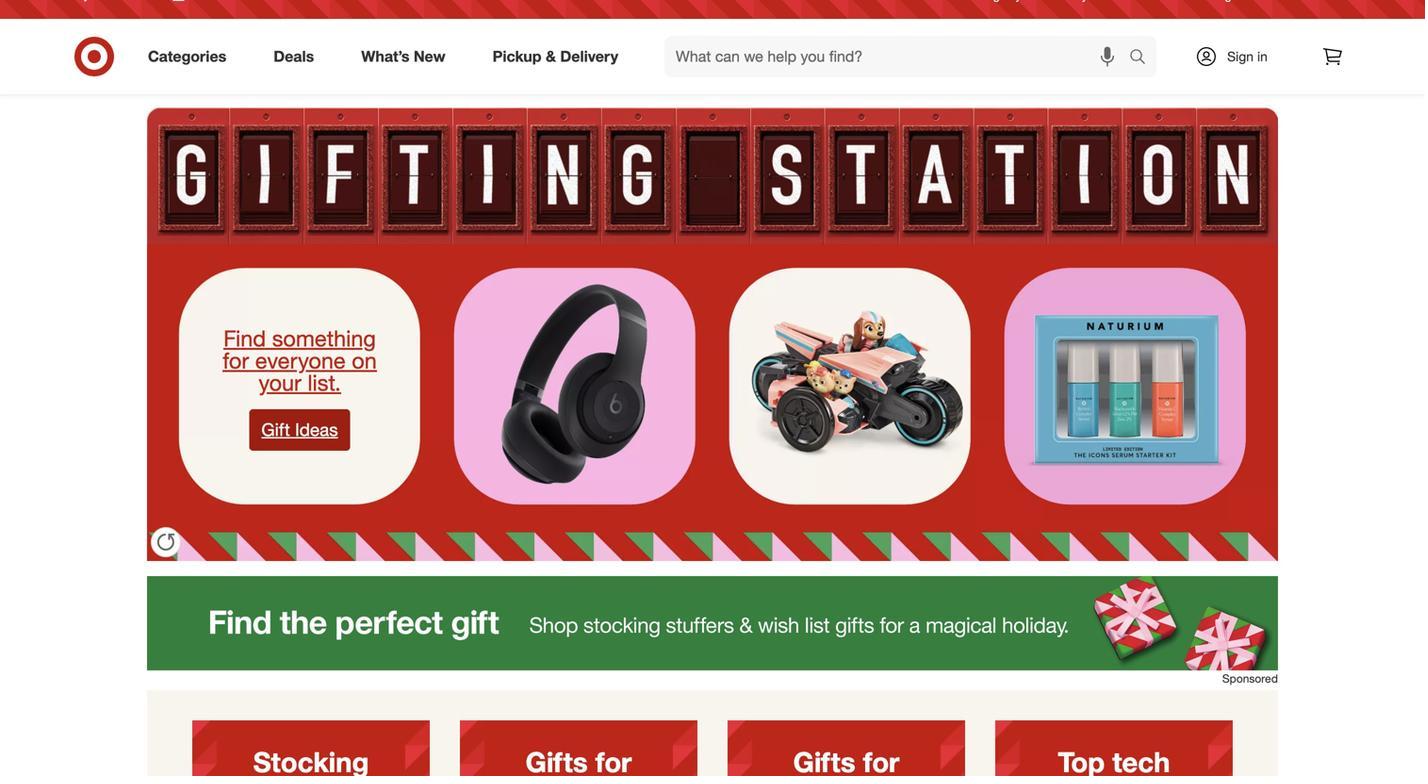 Task type: vqa. For each thing, say whether or not it's contained in the screenshot.
purchased inside $45.00 When purchased online
no



Task type: locate. For each thing, give the bounding box(es) containing it.
something
[[272, 325, 376, 352]]

in
[[1258, 48, 1268, 65]]

&
[[546, 47, 556, 66]]

categories link
[[132, 36, 250, 77]]

sign in link
[[1180, 36, 1297, 77]]

gifting station image
[[147, 94, 1279, 561]]

deals link
[[258, 36, 338, 77]]

pickup & delivery
[[493, 47, 619, 66]]

categories
[[148, 47, 227, 66]]

delivery
[[560, 47, 619, 66]]

new
[[414, 47, 446, 66]]

advertisement region
[[147, 576, 1279, 670]]

sponsored
[[1223, 671, 1279, 686]]

what's new link
[[345, 36, 469, 77]]

sign in
[[1228, 48, 1268, 65]]



Task type: describe. For each thing, give the bounding box(es) containing it.
pickup
[[493, 47, 542, 66]]

gift ideas
[[262, 419, 338, 440]]

deals
[[274, 47, 314, 66]]

gift
[[262, 419, 290, 440]]

what's new
[[361, 47, 446, 66]]

on
[[352, 347, 377, 374]]

list.
[[308, 369, 341, 396]]

gift ideas button
[[249, 409, 350, 451]]

sign
[[1228, 48, 1254, 65]]

pickup & delivery link
[[477, 36, 642, 77]]

everyone
[[255, 347, 346, 374]]

What can we help you find? suggestions appear below search field
[[665, 36, 1134, 77]]

search button
[[1121, 36, 1166, 81]]

find something for everyone on your list.
[[223, 325, 377, 396]]

find
[[224, 325, 266, 352]]

search
[[1121, 49, 1166, 67]]

what's
[[361, 47, 410, 66]]

for
[[223, 347, 249, 374]]

ideas
[[295, 419, 338, 440]]

your
[[259, 369, 302, 396]]



